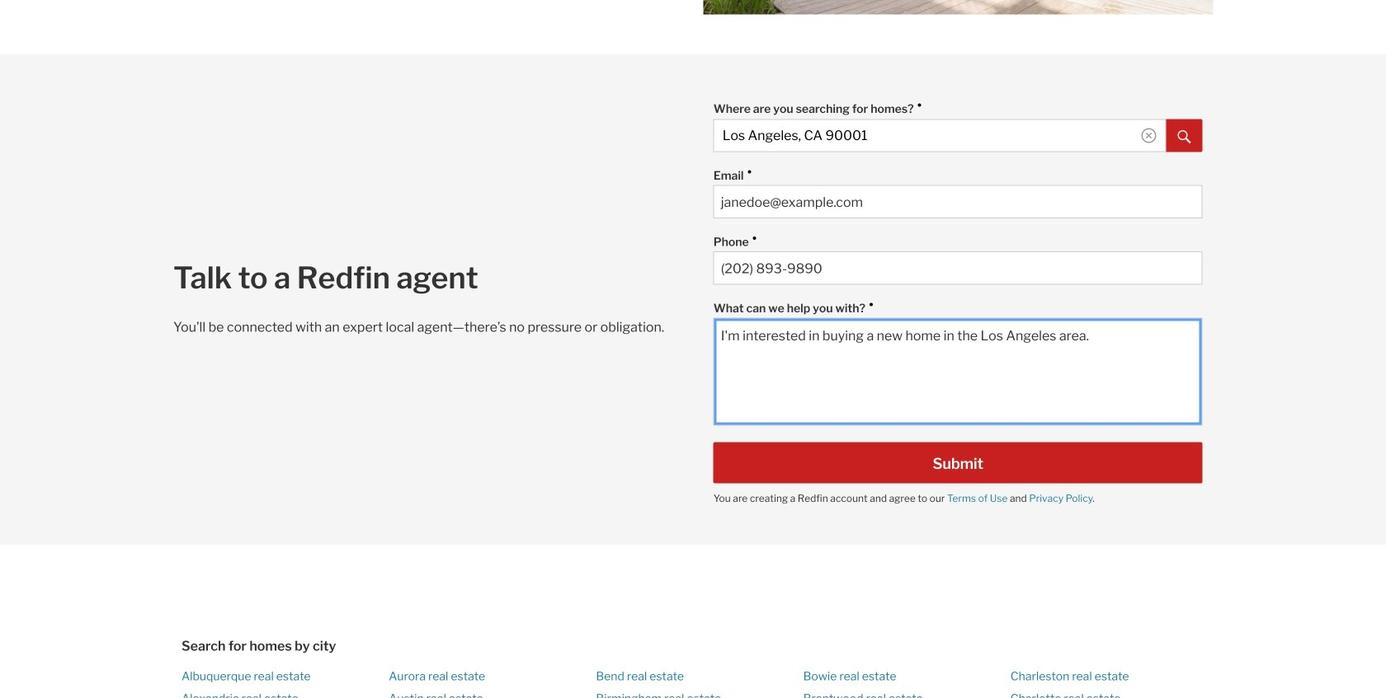 Task type: describe. For each thing, give the bounding box(es) containing it.
enter your email field. required field. element
[[713, 160, 1194, 185]]

enter your phone number field. required field. element
[[713, 227, 1194, 252]]

search input image
[[1142, 128, 1156, 143]]

Enter your phone number field telephone field
[[721, 261, 1195, 277]]

search field element
[[713, 94, 1203, 152]]

submit search image
[[1178, 130, 1191, 144]]

Enter your email field email field
[[721, 194, 1195, 210]]



Task type: vqa. For each thing, say whether or not it's contained in the screenshot.
SEARCH FIELD element
yes



Task type: locate. For each thing, give the bounding box(es) containing it.
a street lined with multi-unit residence buildings. image
[[703, 0, 1213, 14]]

enter your message field. required field. element
[[713, 293, 1194, 318]]

clear input button
[[1142, 128, 1156, 143]]

Enter your message field text field
[[721, 327, 1195, 418]]

City, Address, ZIP search field
[[713, 119, 1166, 152]]



